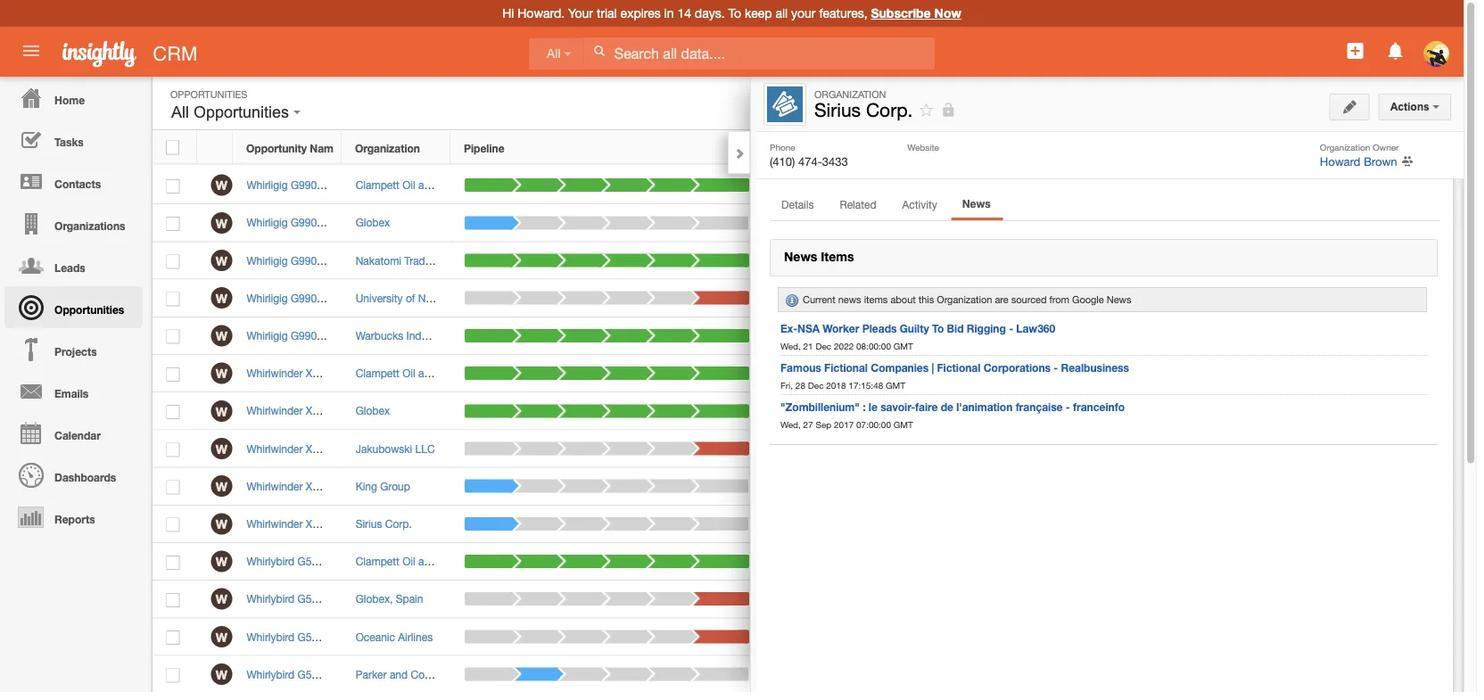Task type: vqa. For each thing, say whether or not it's contained in the screenshot.


Task type: describe. For each thing, give the bounding box(es) containing it.
w link for whirligig g990 - nakatomi trading corp. - samantha wright
[[211, 250, 232, 271]]

martin
[[430, 518, 460, 530]]

gmt for savoir-
[[894, 419, 914, 430]]

dec- for mills
[[793, 330, 816, 342]]

de
[[941, 401, 954, 413]]

2 column header from the left
[[1101, 131, 1146, 165]]

responsible
[[924, 142, 987, 154]]

dec- for uk
[[793, 367, 816, 380]]

2 spain from the left
[[396, 593, 423, 606]]

whirligig g990 - nakatomi trading corp. - samantha wright
[[247, 254, 534, 267]]

usd $‎300,000.00 cell for whirligig g990 - clampett oil and gas, singapore - aaron lang
[[993, 167, 1102, 205]]

whirlwinder for whirlwinder x520 - clampett oil and gas, uk - nicholas flores
[[247, 367, 303, 380]]

1 airlines from the left
[[376, 631, 411, 643]]

1 column header from the left
[[992, 131, 1101, 165]]

2017
[[834, 419, 854, 430]]

jakubowski llc
[[356, 442, 435, 455]]

2 uk from the left
[[465, 367, 480, 380]]

follow image for whirlwinder x520 - jakubowski llc - jason castillo
[[1116, 441, 1133, 458]]

w for whirlwinder x520 - sirius corp. - tina martin
[[216, 517, 228, 532]]

w for whirlwinder x520 - globex - albert lee
[[216, 404, 228, 419]]

6 follow image from the top
[[1116, 554, 1133, 571]]

corp. up whirlybird g550 - clampett oil and gas corp. - katherine warren
[[385, 518, 412, 530]]

are
[[995, 294, 1009, 306]]

usd $‎332,000.00
[[1007, 405, 1091, 417]]

whirlybird g550 - parker and company - lisa parker link
[[247, 668, 508, 681]]

2 fictional from the left
[[937, 361, 981, 374]]

from
[[1050, 294, 1070, 306]]

gmt for pleads
[[894, 341, 914, 351]]

28
[[796, 380, 806, 390]]

lisa
[[445, 668, 465, 681]]

l'animation
[[957, 401, 1013, 413]]

whirlwinder x520 - sirius corp. - tina martin link
[[247, 518, 469, 530]]

w link for whirlwinder x520 - clampett oil and gas, uk - nicholas flores
[[211, 363, 232, 384]]

user responsible
[[897, 142, 987, 154]]

1 king from the left
[[340, 480, 362, 493]]

gmt inside famous fictional companies | fictional corporations - realbusiness fri, 28 dec 2018 17:15:48 gmt
[[886, 380, 906, 390]]

castillo
[[462, 442, 497, 455]]

whirligig g990 - university of northumbria - paula oliver
[[247, 292, 517, 304]]

Search all data.... text field
[[583, 37, 935, 70]]

:
[[863, 401, 866, 413]]

show sidebar image
[[1250, 96, 1262, 109]]

navigation containing home
[[0, 77, 143, 538]]

home link
[[4, 77, 143, 119]]

news for news
[[963, 197, 991, 210]]

sirius down whirlwinder x520 - king group - chris chen
[[340, 518, 367, 530]]

w link for whirligig g990 - warbucks industries - roger mills
[[211, 325, 232, 347]]

w for whirligig g990 - nakatomi trading corp. - samantha wright
[[216, 253, 228, 268]]

16-nov-23 for usd $‎500,000.00
[[777, 442, 829, 455]]

w link for whirlybird g550 - oceanic airlines - mark sakda
[[211, 626, 232, 648]]

new opportunity
[[1303, 96, 1389, 108]]

6 usd from the top
[[1007, 405, 1029, 417]]

1 parker from the left
[[334, 668, 365, 681]]

howard brown link for usd $‎300,000.00
[[898, 330, 969, 342]]

3433
[[823, 154, 848, 168]]

jason
[[430, 442, 459, 455]]

tasks
[[54, 136, 84, 148]]

corporations
[[984, 361, 1051, 374]]

whirligig g990 - warbucks industries - roger mills
[[247, 330, 488, 342]]

16-nov-23 cell for usd $‎110,000.00
[[763, 280, 884, 317]]

3 w row from the top
[[153, 242, 1191, 280]]

2 parker from the left
[[356, 668, 387, 681]]

whirligig for whirligig g990 - clampett oil and gas, singapore - aaron lang
[[247, 179, 288, 191]]

globex link for x520
[[356, 405, 390, 417]]

lang
[[526, 179, 550, 191]]

whirlybird g550 - globex, spain - katherine reyes
[[247, 593, 490, 606]]

organization up close
[[815, 88, 887, 100]]

sirius up close
[[815, 99, 861, 121]]

whirlybird for whirlybird g550 - oceanic airlines - mark sakda
[[247, 631, 295, 643]]

2 northumbria from the left
[[418, 292, 478, 304]]

1 warbucks from the left
[[327, 330, 375, 342]]

to inside ex-nsa worker pleads guilty to bid rigging - law360 wed, 21 dec 2022 08:00:00 gmt
[[932, 322, 944, 335]]

1 jakubowski from the left
[[340, 442, 397, 455]]

whirlwinder x520 - king group - chris chen
[[247, 480, 458, 493]]

chen
[[433, 480, 458, 493]]

1 industries from the left
[[378, 330, 425, 342]]

1 uk from the left
[[449, 367, 464, 380]]

16-dec-23 for mills
[[777, 330, 828, 342]]

x520 for jakubowski
[[306, 442, 330, 455]]

23 for mills
[[816, 330, 828, 342]]

phone
[[770, 142, 796, 152]]

2 trading from the left
[[405, 254, 440, 267]]

organization left 'owner'
[[1320, 142, 1371, 152]]

notifications image
[[1385, 40, 1407, 62]]

lee for whirligig g990 - globex - albert lee
[[403, 217, 420, 229]]

opportunities up all opportunities
[[170, 88, 248, 100]]

w for whirlwinder x520 - jakubowski llc - jason castillo
[[216, 442, 228, 456]]

15-
[[777, 217, 793, 229]]

w for whirligig g990 - clampett oil and gas, singapore - aaron lang
[[216, 178, 228, 193]]

white image
[[593, 45, 606, 57]]

27
[[804, 419, 814, 430]]

2 king from the left
[[356, 480, 377, 493]]

Search this list... text field
[[884, 89, 1085, 116]]

whirlwinder x520 - globex - albert lee link
[[247, 405, 443, 417]]

parker and company link
[[356, 668, 457, 681]]

sourced
[[1012, 294, 1047, 306]]

ex-
[[781, 322, 798, 335]]

whirligig g990 - clampett oil and gas, singapore - aaron lang link
[[247, 179, 559, 191]]

x520 for king
[[306, 480, 330, 493]]

famous
[[781, 361, 822, 374]]

imports
[[1277, 235, 1322, 246]]

1 oceanic from the left
[[334, 631, 373, 643]]

brown for usd $‎332,000.00
[[938, 405, 969, 417]]

howard brown cell
[[884, 167, 993, 205]]

wed, for "zombillenium"
[[781, 419, 801, 430]]

2 usd from the top
[[1007, 217, 1029, 229]]

corp. down martin
[[440, 555, 466, 568]]

features,
[[819, 6, 868, 21]]

king group link
[[356, 480, 410, 493]]

follow image for whirligig g990 - clampett oil and gas, singapore - aaron lang
[[1116, 178, 1133, 195]]

dashboards link
[[4, 454, 143, 496]]

all for all opportunities
[[171, 103, 189, 121]]

all link
[[529, 38, 583, 70]]

whirlwinder x520 - globex - albert lee
[[247, 405, 434, 417]]

export opportunities and notes
[[1215, 212, 1371, 225]]

2 globex, from the left
[[356, 593, 393, 606]]

2 w row from the top
[[153, 205, 1191, 242]]

news for news items
[[784, 249, 818, 264]]

g990 for warbucks
[[291, 330, 317, 342]]

- inside "zombillenium" : le savoir-faire de l'animation française - franceinfo wed, 27 sep 2017 07:00:00 gmt
[[1066, 401, 1071, 413]]

activity
[[903, 198, 938, 211]]

6 16- from the top
[[777, 405, 793, 417]]

howard brown link for usd $‎500,000.00
[[898, 442, 969, 455]]

1 university from the left
[[327, 292, 374, 304]]

2 llc from the left
[[415, 442, 435, 455]]

0 horizontal spatial sirius corp.
[[356, 518, 412, 530]]

albert for whirligig g990 - globex - albert lee
[[371, 217, 400, 229]]

w link for whirligig g990 - university of northumbria - paula oliver
[[211, 287, 232, 309]]

follow image for whirlwinder x520 - sirius corp. - tina martin
[[1116, 517, 1133, 533]]

10 w row from the top
[[153, 506, 1191, 543]]

current news items about this organization are sourced from google news
[[803, 294, 1132, 306]]

2 of from the left
[[406, 292, 415, 304]]

worker
[[823, 322, 860, 335]]

g990 for university
[[291, 292, 317, 304]]

warren
[[525, 555, 559, 568]]

clampett oil and gas corp. link
[[356, 555, 488, 568]]

opportunity for opportunity name
[[246, 142, 307, 154]]

w link for whirligig g990 - clampett oil and gas, singapore - aaron lang
[[211, 175, 232, 196]]

howard brown for usd $‎180,000.00
[[898, 217, 969, 229]]

emails
[[54, 387, 89, 400]]

w for whirligig g990 - university of northumbria - paula oliver
[[216, 291, 228, 306]]

le
[[869, 401, 878, 413]]

1 fictional from the left
[[825, 361, 868, 374]]

companies
[[871, 361, 929, 374]]

lee for whirlwinder x520 - globex - albert lee
[[416, 405, 434, 417]]

g990 for globex
[[291, 217, 317, 229]]

nov- for usd $‎110,000.00
[[793, 292, 817, 304]]

2 jakubowski from the left
[[356, 442, 412, 455]]

opportunities up "imports"
[[1253, 212, 1318, 225]]

1 northumbria from the left
[[389, 292, 449, 304]]

ex-nsa worker pleads guilty to bid rigging - law360 wed, 21 dec 2022 08:00:00 gmt
[[781, 322, 1056, 351]]

close
[[824, 142, 853, 154]]

follow image for whirlybird g550 - oceanic airlines - mark sakda
[[1116, 629, 1133, 646]]

recent
[[1234, 235, 1274, 246]]

|
[[932, 361, 934, 374]]

23 for uk
[[816, 367, 828, 380]]

1 spain from the left
[[374, 593, 401, 606]]

2 singapore from the left
[[465, 179, 513, 191]]

flores
[[519, 367, 548, 380]]

corp. up reyes at the left bottom of page
[[462, 555, 488, 568]]

whirlybird g550 - clampett oil and gas corp. - katherine warren link
[[247, 555, 568, 568]]

projects link
[[4, 328, 143, 370]]

usd $‎332,000.00 cell
[[993, 393, 1102, 430]]

3 parker from the left
[[468, 668, 499, 681]]

organization owner
[[1320, 142, 1400, 152]]

warbucks industries link
[[356, 330, 453, 342]]

sep
[[816, 419, 832, 430]]

2 industries from the left
[[407, 330, 453, 342]]

usd $‎500,000.00
[[1007, 442, 1091, 455]]

law360
[[1017, 322, 1056, 335]]

23 for castillo
[[817, 442, 829, 455]]

16- for paula
[[777, 292, 793, 304]]

5 16-dec-23 from the top
[[777, 405, 828, 417]]

university of northumbria link
[[356, 292, 478, 304]]

2 group from the left
[[380, 480, 410, 493]]

w link for whirlwinder x520 - globex - albert lee
[[211, 400, 232, 422]]

leads
[[54, 261, 85, 274]]

w for whirlybird g550 - globex, spain - katherine reyes
[[216, 592, 228, 607]]

1 globex, from the left
[[334, 593, 371, 606]]

2 company from the left
[[411, 668, 457, 681]]

roger
[[435, 330, 464, 342]]

w for whirlwinder x520 - king group - chris chen
[[216, 479, 228, 494]]

9 w row from the top
[[153, 468, 1191, 506]]

16- for uk
[[777, 367, 793, 380]]

calendar
[[54, 429, 101, 442]]

1 singapore from the left
[[436, 179, 485, 191]]

parker and company
[[356, 668, 457, 681]]

14
[[678, 6, 692, 21]]

follow image for usd $‎180,000.00
[[1116, 215, 1133, 232]]

whirlwinder for whirlwinder x520 - jakubowski llc - jason castillo
[[247, 442, 303, 455]]

howard for usd $‎300,000.00
[[898, 330, 935, 342]]

paula
[[459, 292, 486, 304]]

14 w row from the top
[[153, 656, 1191, 692]]

keep
[[745, 6, 772, 21]]

whirlybird g550 - oceanic airlines - mark sakda link
[[247, 631, 487, 643]]

2 gas from the left
[[439, 555, 459, 568]]

x520 for sirius
[[306, 518, 330, 530]]

11 w row from the top
[[153, 543, 1191, 581]]

notes
[[1343, 212, 1371, 225]]

savoir-
[[881, 401, 916, 413]]

row group containing w
[[153, 167, 1191, 692]]

8 w row from the top
[[153, 430, 1191, 468]]

usd $‎110,000.00 cell
[[993, 280, 1102, 317]]

w for whirlybird g550 - clampett oil and gas corp. - katherine warren
[[216, 555, 228, 569]]

16-nov-23 cell for usd $‎500,000.00
[[763, 430, 884, 468]]

brown for usd $‎200,000.00
[[938, 367, 969, 380]]

$‎300,000.00 for whirligig g990 - clampett oil and gas, singapore - aaron lang
[[1032, 179, 1091, 191]]

whirlybird g550 - clampett oil and gas corp. - katherine warren
[[247, 555, 559, 568]]

wright
[[503, 254, 534, 267]]

"zombillenium" : le savoir-faire de l'animation française - franceinfo link
[[781, 401, 1125, 413]]

corp. up university of northumbria
[[414, 254, 441, 267]]

row containing opportunity name
[[153, 131, 1190, 165]]

13 w row from the top
[[153, 619, 1191, 656]]

23 for singapore
[[816, 179, 828, 191]]

howard brown for usd $‎300,000.00
[[898, 330, 969, 342]]

5 16-dec-23 cell from the top
[[763, 393, 884, 430]]

sakda
[[448, 631, 479, 643]]



Task type: locate. For each thing, give the bounding box(es) containing it.
usd up corporations
[[1007, 330, 1029, 342]]

usd $‎300,000.00 down usd $‎110,000.00 cell
[[1007, 330, 1091, 342]]

oliver
[[489, 292, 517, 304]]

howard for usd $‎332,000.00
[[898, 405, 935, 417]]

4 16- from the top
[[777, 330, 793, 342]]

16-dec-23 for uk
[[777, 367, 828, 380]]

0 horizontal spatial fictional
[[825, 361, 868, 374]]

23 for samantha
[[816, 254, 828, 267]]

column header
[[992, 131, 1101, 165], [1101, 131, 1146, 165], [1146, 131, 1190, 165]]

5 usd from the top
[[1007, 367, 1029, 380]]

whirligig for whirligig g990 - warbucks industries - roger mills
[[247, 330, 288, 342]]

university
[[327, 292, 374, 304], [356, 292, 403, 304]]

follow image for usd $‎332,000.00
[[1116, 404, 1133, 421]]

date
[[856, 142, 880, 154]]

2 horizontal spatial opportunity
[[1328, 96, 1389, 108]]

whirlwinder x520 - jakubowski llc - jason castillo link
[[247, 442, 506, 455]]

current
[[803, 294, 836, 306]]

1 gas from the left
[[417, 555, 437, 568]]

to left bid
[[932, 322, 944, 335]]

x520 up whirlwinder x520 - sirius corp. - tina martin on the left
[[306, 480, 330, 493]]

16-nov-23 cell up 'nsa'
[[763, 280, 884, 317]]

0 vertical spatial usd $‎300,000.00 cell
[[993, 167, 1102, 205]]

1 vertical spatial sirius corp.
[[356, 518, 412, 530]]

16- down "zombillenium"
[[777, 442, 793, 455]]

faire
[[916, 401, 938, 413]]

3 w link from the top
[[211, 250, 232, 271]]

2 vertical spatial gmt
[[894, 419, 914, 430]]

8 w link from the top
[[211, 438, 232, 460]]

g990 for nakatomi
[[291, 254, 317, 267]]

clampett oil and gas, singapore link
[[356, 179, 513, 191]]

your down "export"
[[1203, 235, 1231, 246]]

about
[[891, 294, 916, 306]]

usd $‎200,000.00 cell
[[993, 355, 1102, 393]]

16- for mills
[[777, 330, 793, 342]]

2 dec- from the top
[[793, 254, 816, 267]]

fri,
[[781, 380, 793, 390]]

globex
[[327, 217, 361, 229], [356, 217, 390, 229], [340, 405, 375, 417], [356, 405, 390, 417]]

follow image
[[1116, 215, 1133, 232], [1116, 291, 1133, 308], [1116, 328, 1133, 345], [1116, 366, 1133, 383], [1116, 404, 1133, 421], [1116, 554, 1133, 571]]

1 vertical spatial usd $‎300,000.00
[[1007, 330, 1091, 342]]

airlines down globex, spain
[[376, 631, 411, 643]]

brown for usd $‎180,000.00
[[938, 217, 969, 229]]

howard brown
[[1320, 154, 1398, 168], [898, 179, 969, 191], [898, 217, 969, 229], [898, 292, 969, 304], [898, 330, 969, 342], [898, 367, 969, 380], [898, 405, 969, 417], [898, 442, 969, 455]]

cell
[[884, 242, 993, 280], [993, 242, 1102, 280], [1147, 242, 1191, 280], [1147, 317, 1191, 355], [1147, 355, 1191, 393], [1147, 393, 1191, 430], [763, 468, 884, 506], [884, 468, 993, 506], [993, 468, 1102, 506], [1147, 468, 1191, 506], [763, 506, 884, 543], [884, 506, 993, 543], [993, 506, 1102, 543], [1147, 506, 1191, 543], [763, 543, 884, 581], [884, 543, 993, 581], [993, 543, 1102, 581], [1147, 543, 1191, 581], [763, 581, 884, 619], [884, 581, 993, 619], [993, 581, 1102, 619], [1147, 581, 1191, 619], [763, 619, 884, 656], [884, 619, 993, 656], [993, 619, 1102, 656], [1147, 619, 1191, 656], [763, 656, 884, 692], [884, 656, 993, 692], [993, 656, 1102, 692], [1147, 656, 1191, 692]]

usd $‎300,000.00 cell up usd $‎200,000.00
[[993, 317, 1102, 355]]

23 inside 15-nov-23 cell
[[817, 217, 829, 229]]

1 vertical spatial dec
[[808, 380, 824, 390]]

None checkbox
[[166, 140, 179, 155], [166, 179, 180, 194], [166, 255, 180, 269], [166, 330, 180, 344], [166, 443, 180, 457], [166, 480, 180, 495], [166, 669, 180, 683], [166, 140, 179, 155], [166, 179, 180, 194], [166, 255, 180, 269], [166, 330, 180, 344], [166, 443, 180, 457], [166, 480, 180, 495], [166, 669, 180, 683]]

howard brown for usd $‎110,000.00
[[898, 292, 969, 304]]

0 vertical spatial all
[[547, 47, 561, 61]]

whirlybird g550 - globex, spain - katherine reyes link
[[247, 593, 499, 606]]

albert down the whirlwinder x520 - clampett oil and gas, uk - nicholas flores
[[385, 405, 413, 417]]

1 16- from the top
[[777, 179, 793, 191]]

16- up details
[[777, 179, 793, 191]]

4 whirlwinder from the top
[[247, 480, 303, 493]]

1 horizontal spatial news
[[963, 197, 991, 210]]

g990
[[291, 179, 317, 191], [291, 217, 317, 229], [291, 254, 317, 267], [291, 292, 317, 304], [291, 330, 317, 342]]

row group
[[153, 167, 1191, 692]]

0 vertical spatial dec
[[816, 341, 832, 351]]

news items
[[784, 249, 854, 264]]

3 column header from the left
[[1146, 131, 1190, 165]]

king down whirlwinder x520 - jakubowski llc - jason castillo
[[356, 480, 377, 493]]

dec- for singapore
[[793, 179, 816, 191]]

whirligig g990 - nakatomi trading corp. - samantha wright link
[[247, 254, 543, 267]]

12 w from the top
[[216, 592, 228, 607]]

1 nov- from the top
[[793, 217, 817, 229]]

of down nakatomi trading corp. link
[[406, 292, 415, 304]]

1 group from the left
[[365, 480, 395, 493]]

1 horizontal spatial your
[[1203, 235, 1231, 246]]

usd $‎300,000.00 cell up usd $‎180,000.00
[[993, 167, 1102, 205]]

5 whirligig from the top
[[247, 330, 288, 342]]

2 warbucks from the left
[[356, 330, 404, 342]]

usd left $‎180,000.00
[[1007, 217, 1029, 229]]

follow image for whirlybird g550 - parker and company - lisa parker
[[1116, 667, 1133, 684]]

w for whirlwinder x520 - clampett oil and gas, uk - nicholas flores
[[216, 366, 228, 381]]

6 w row from the top
[[153, 355, 1191, 393]]

nov- down 27 at the bottom of the page
[[793, 442, 817, 455]]

gas down martin
[[439, 555, 459, 568]]

howard up companies
[[898, 330, 935, 342]]

whirlwinder for whirlwinder x520 - king group - chris chen
[[247, 480, 303, 493]]

globex link up whirligig g990 - nakatomi trading corp. - samantha wright
[[356, 217, 390, 229]]

7 w row from the top
[[153, 393, 1191, 430]]

howard brown for usd $‎332,000.00
[[898, 405, 969, 417]]

2 16-nov-23 cell from the top
[[763, 430, 884, 468]]

oceanic down whirlybird g550 - globex, spain - katherine reyes
[[334, 631, 373, 643]]

trading
[[376, 254, 411, 267], [405, 254, 440, 267]]

now
[[935, 6, 962, 21]]

all inside button
[[171, 103, 189, 121]]

usd $‎300,000.00 cell for whirligig g990 - warbucks industries - roger mills
[[993, 317, 1102, 355]]

globex link up whirlwinder x520 - jakubowski llc - jason castillo
[[356, 405, 390, 417]]

brown for usd $‎110,000.00
[[938, 292, 969, 304]]

16-nov-23 for usd $‎110,000.00
[[777, 292, 829, 304]]

x520 down whirlwinder x520 - king group - chris chen
[[306, 518, 330, 530]]

0 horizontal spatial of
[[377, 292, 386, 304]]

nov-
[[793, 217, 817, 229], [793, 292, 817, 304], [793, 442, 817, 455]]

1 usd $‎300,000.00 from the top
[[1007, 179, 1091, 191]]

g550 for parker
[[298, 668, 324, 681]]

0 vertical spatial gmt
[[894, 341, 914, 351]]

5 w link from the top
[[211, 325, 232, 347]]

howard brown link for usd $‎110,000.00
[[898, 292, 969, 304]]

howard for usd $‎180,000.00
[[898, 217, 935, 229]]

usd for mills
[[1007, 330, 1029, 342]]

16- for castillo
[[777, 442, 793, 455]]

16-dec-23 down 15-nov-23
[[777, 254, 828, 267]]

follow image for whirlwinder x520 - king group - chris chen
[[1116, 479, 1133, 496]]

2 globex link from the top
[[356, 405, 390, 417]]

s
[[1206, 312, 1213, 323]]

northumbria down nakatomi trading corp. link
[[389, 292, 449, 304]]

all opportunities button
[[167, 99, 305, 126]]

usd $‎500,000.00 cell
[[993, 430, 1102, 468]]

spain
[[374, 593, 401, 606], [396, 593, 423, 606]]

1 horizontal spatial opportunity
[[1203, 283, 1274, 294]]

howard up guilty
[[898, 292, 935, 304]]

2 whirlwinder from the top
[[247, 405, 303, 417]]

organization image
[[767, 87, 803, 122]]

13 w from the top
[[216, 630, 228, 645]]

1 g990 from the top
[[291, 179, 317, 191]]

4 w link from the top
[[211, 287, 232, 309]]

3 usd from the top
[[1007, 292, 1029, 304]]

16-dec-23 cell for singapore
[[763, 167, 884, 205]]

4 x520 from the top
[[306, 480, 330, 493]]

whirlybird for whirlybird g550 - clampett oil and gas corp. - katherine warren
[[247, 555, 295, 568]]

0 vertical spatial wed,
[[781, 341, 801, 351]]

1 vertical spatial katherine
[[411, 593, 457, 606]]

calendar link
[[4, 412, 143, 454]]

follow image for usd $‎300,000.00
[[1116, 328, 1133, 345]]

16- down 15-
[[777, 254, 793, 267]]

5 dec- from the top
[[793, 405, 816, 417]]

dashboards
[[54, 471, 116, 484]]

0 horizontal spatial gas
[[417, 555, 437, 568]]

parker down whirlybird g550 - oceanic airlines - mark sakda link
[[356, 668, 387, 681]]

whirlybird for whirlybird g550 - globex, spain - katherine reyes
[[247, 593, 295, 606]]

w for whirligig g990 - warbucks industries - roger mills
[[216, 329, 228, 343]]

4 dec- from the top
[[793, 367, 816, 380]]

corp. up user
[[866, 99, 913, 121]]

change record owner image
[[1402, 153, 1414, 170]]

howard down faire
[[898, 442, 935, 455]]

w for whirlybird g550 - oceanic airlines - mark sakda
[[216, 630, 228, 645]]

1 x520 from the top
[[306, 367, 330, 380]]

opportunities up the opportunity name
[[194, 103, 289, 121]]

1 vertical spatial $‎300,000.00
[[1032, 330, 1091, 342]]

and
[[390, 179, 408, 191], [418, 179, 436, 191], [403, 367, 421, 380], [418, 367, 436, 380], [396, 555, 414, 568], [418, 555, 436, 568], [368, 668, 386, 681], [390, 668, 408, 681]]

activity link
[[891, 193, 949, 220]]

organization up whirligig g990 - clampett oil and gas, singapore - aaron lang
[[355, 142, 420, 154]]

w for whirligig g990 - globex - albert lee
[[216, 216, 228, 230]]

w link for whirlwinder x520 - king group - chris chen
[[211, 476, 232, 497]]

1 vertical spatial wed,
[[781, 419, 801, 430]]

usd
[[1007, 179, 1029, 191], [1007, 217, 1029, 229], [1007, 292, 1029, 304], [1007, 330, 1029, 342], [1007, 367, 1029, 380], [1007, 405, 1029, 417], [1007, 442, 1029, 455]]

474-
[[799, 154, 823, 168]]

1 vertical spatial nov-
[[793, 292, 817, 304]]

16- up fri,
[[777, 367, 793, 380]]

3 dec- from the top
[[793, 330, 816, 342]]

company down mark
[[411, 668, 457, 681]]

warbucks industries
[[356, 330, 453, 342]]

0 horizontal spatial your
[[568, 6, 593, 21]]

0 vertical spatial your
[[568, 6, 593, 21]]

0 vertical spatial lee
[[403, 217, 420, 229]]

reyes
[[460, 593, 490, 606]]

usd down corporations
[[1007, 405, 1029, 417]]

dec right 21
[[816, 341, 832, 351]]

usd left $‎500,000.00
[[1007, 442, 1029, 455]]

7 16- from the top
[[777, 442, 793, 455]]

opportunities
[[170, 88, 248, 100], [194, 103, 289, 121], [1253, 212, 1318, 225], [54, 303, 124, 316]]

1 vertical spatial globex link
[[356, 405, 390, 417]]

whirlybird g550 - oceanic airlines - mark sakda
[[247, 631, 479, 643]]

0 vertical spatial usd $‎300,000.00
[[1007, 179, 1091, 191]]

llc up the chris
[[415, 442, 435, 455]]

whirligig g990 - clampett oil and gas, singapore - aaron lang
[[247, 179, 550, 191]]

howard left de
[[898, 405, 935, 417]]

follow image for usd $‎200,000.00
[[1116, 366, 1133, 383]]

1 whirlybird from the top
[[247, 555, 295, 568]]

usd $‎300,000.00 for whirligig g990 - clampett oil and gas, singapore - aaron lang
[[1007, 179, 1091, 191]]

2 vertical spatial nov-
[[793, 442, 817, 455]]

2 w from the top
[[216, 216, 228, 230]]

gmt
[[894, 341, 914, 351], [886, 380, 906, 390], [894, 419, 914, 430]]

all for all
[[547, 47, 561, 61]]

hi howard. your trial expires in 14 days. to keep all your features, subscribe now
[[503, 6, 962, 21]]

howard brown for usd $‎500,000.00
[[898, 442, 969, 455]]

23 up sep
[[816, 405, 828, 417]]

1 horizontal spatial of
[[406, 292, 415, 304]]

clampett oil and gas, singapore
[[356, 179, 513, 191]]

1 horizontal spatial to
[[932, 322, 944, 335]]

parker right lisa
[[468, 668, 499, 681]]

0 vertical spatial globex link
[[356, 217, 390, 229]]

5 16- from the top
[[777, 367, 793, 380]]

2 nakatomi from the left
[[356, 254, 402, 267]]

1 of from the left
[[377, 292, 386, 304]]

nov- for usd $‎180,000.00
[[793, 217, 817, 229]]

16- up the 'ex-' at the right of the page
[[777, 292, 793, 304]]

1 vertical spatial gmt
[[886, 380, 906, 390]]

nakatomi down "whirligig g990 - globex - albert lee" link
[[327, 254, 373, 267]]

spain down whirlybird g550 - clampett oil and gas corp. - katherine warren link
[[396, 593, 423, 606]]

nsa
[[798, 322, 820, 335]]

21
[[804, 341, 814, 351]]

dec- up details
[[793, 179, 816, 191]]

w row
[[153, 167, 1191, 205], [153, 205, 1191, 242], [153, 242, 1191, 280], [153, 280, 1191, 317], [153, 317, 1191, 355], [153, 355, 1191, 393], [153, 393, 1191, 430], [153, 430, 1191, 468], [153, 468, 1191, 506], [153, 506, 1191, 543], [153, 543, 1191, 581], [153, 581, 1191, 619], [153, 619, 1191, 656], [153, 656, 1191, 692]]

news link
[[952, 193, 1002, 218]]

opportunities inside all opportunities button
[[194, 103, 289, 121]]

16-nov-23 cell
[[763, 280, 884, 317], [763, 430, 884, 468]]

organization
[[815, 88, 887, 100], [355, 142, 420, 154], [1320, 142, 1371, 152], [937, 294, 993, 306]]

howard brown inside cell
[[898, 179, 969, 191]]

g550
[[298, 555, 324, 568], [298, 593, 324, 606], [298, 631, 324, 643], [298, 668, 324, 681]]

0 vertical spatial katherine
[[477, 555, 522, 568]]

16-dec-23 for samantha
[[777, 254, 828, 267]]

1 vertical spatial 16-nov-23 cell
[[763, 430, 884, 468]]

gas down tina
[[417, 555, 437, 568]]

howard inside cell
[[898, 179, 935, 191]]

owner
[[1373, 142, 1400, 152]]

None checkbox
[[166, 217, 180, 231], [166, 292, 180, 307], [166, 368, 180, 382], [166, 405, 180, 419], [166, 518, 180, 532], [166, 556, 180, 570], [166, 593, 180, 608], [166, 631, 180, 645], [166, 217, 180, 231], [166, 292, 180, 307], [166, 368, 180, 382], [166, 405, 180, 419], [166, 518, 180, 532], [166, 556, 180, 570], [166, 593, 180, 608], [166, 631, 180, 645]]

08:00:00
[[857, 341, 891, 351]]

2 vertical spatial news
[[1107, 294, 1132, 306]]

albert up whirligig g990 - nakatomi trading corp. - samantha wright
[[371, 217, 400, 229]]

howard for usd $‎110,000.00
[[898, 292, 935, 304]]

jakubowski up whirlwinder x520 - king group - chris chen link
[[340, 442, 397, 455]]

23 down 15-nov-23 cell
[[816, 254, 828, 267]]

15-nov-23 cell
[[763, 205, 884, 242]]

0 vertical spatial 16-nov-23
[[777, 292, 829, 304]]

items
[[821, 249, 854, 264]]

in
[[664, 6, 674, 21]]

4 usd from the top
[[1007, 330, 1029, 342]]

1 follow image from the top
[[1116, 215, 1133, 232]]

howard down organization owner
[[1320, 154, 1361, 168]]

whirlwinder for whirlwinder x520 - globex - albert lee
[[247, 405, 303, 417]]

16-dec-23 up details
[[777, 179, 828, 191]]

usd $‎300,000.00 cell
[[993, 167, 1102, 205], [993, 317, 1102, 355]]

new opportunity link
[[1292, 89, 1401, 116]]

guilty
[[900, 322, 929, 335]]

française
[[1016, 401, 1063, 413]]

5 x520 from the top
[[306, 518, 330, 530]]

details
[[782, 198, 814, 211]]

nakatomi trading corp. link
[[356, 254, 470, 267]]

3 16- from the top
[[777, 292, 793, 304]]

12 w row from the top
[[153, 581, 1191, 619]]

1 vertical spatial albert
[[385, 405, 413, 417]]

nov- up 'nsa'
[[793, 292, 817, 304]]

sirius down whirlwinder x520 - king group - chris chen link
[[356, 518, 382, 530]]

0 vertical spatial 16-nov-23 cell
[[763, 280, 884, 317]]

howard up activity
[[898, 179, 935, 191]]

16-dec-23 cell for samantha
[[763, 242, 884, 280]]

$‎300,000.00 up $‎180,000.00
[[1032, 179, 1091, 191]]

0 horizontal spatial all
[[171, 103, 189, 121]]

subscribe now link
[[871, 6, 962, 21]]

2 16- from the top
[[777, 254, 793, 267]]

11 w from the top
[[216, 555, 228, 569]]

1 16-dec-23 cell from the top
[[763, 167, 884, 205]]

4 whirlybird from the top
[[247, 668, 295, 681]]

x520 for globex
[[306, 405, 330, 417]]

dec inside ex-nsa worker pleads guilty to bid rigging - law360 wed, 21 dec 2022 08:00:00 gmt
[[816, 341, 832, 351]]

whirlwinder for whirlwinder x520 - sirius corp. - tina martin
[[247, 518, 303, 530]]

w link for whirlybird g550 - globex, spain - katherine reyes
[[211, 589, 232, 610]]

sirius
[[815, 99, 861, 121], [340, 518, 367, 530], [356, 518, 382, 530]]

1 trading from the left
[[376, 254, 411, 267]]

5 w from the top
[[216, 329, 228, 343]]

2 16-nov-23 from the top
[[777, 442, 829, 455]]

(410)
[[770, 154, 795, 168]]

spain up oceanic airlines link
[[374, 593, 401, 606]]

globex, up whirlybird g550 - oceanic airlines - mark sakda link
[[356, 593, 393, 606]]

g550 down whirlybird g550 - globex, spain - katherine reyes
[[298, 631, 324, 643]]

brown inside cell
[[938, 179, 969, 191]]

10 w from the top
[[216, 517, 228, 532]]

1 vertical spatial opportunity
[[246, 142, 307, 154]]

5 w row from the top
[[153, 317, 1191, 355]]

jakubowski up king group link
[[356, 442, 412, 455]]

trading up the whirligig g990 - university of northumbria - paula oliver link
[[376, 254, 411, 267]]

lee down clampett oil and gas, uk link
[[416, 405, 434, 417]]

23 up the news items
[[817, 217, 829, 229]]

whirlybird g550 - parker and company - lisa parker
[[247, 668, 499, 681]]

1 vertical spatial news
[[784, 249, 818, 264]]

$‎300,000.00 for whirligig g990 - warbucks industries - roger mills
[[1032, 330, 1091, 342]]

dec inside famous fictional companies | fictional corporations - realbusiness fri, 28 dec 2018 17:15:48 gmt
[[808, 380, 824, 390]]

2 g990 from the top
[[291, 217, 317, 229]]

wed,
[[781, 341, 801, 351], [781, 419, 801, 430]]

g550 down whirlwinder x520 - sirius corp. - tina martin on the left
[[298, 555, 324, 568]]

whirlwinder x520 - sirius corp. - tina martin
[[247, 518, 460, 530]]

parker down whirlybird g550 - oceanic airlines - mark sakda
[[334, 668, 365, 681]]

usd for paula
[[1007, 292, 1029, 304]]

clampett oil and gas, uk
[[356, 367, 480, 380]]

- inside famous fictional companies | fictional corporations - realbusiness fri, 28 dec 2018 17:15:48 gmt
[[1054, 361, 1059, 374]]

whirligig for whirligig g990 - globex - albert lee
[[247, 217, 288, 229]]

16- for samantha
[[777, 254, 793, 267]]

1 vertical spatial usd $‎300,000.00 cell
[[993, 317, 1102, 355]]

3 16-dec-23 cell from the top
[[763, 317, 884, 355]]

organization up bid
[[937, 294, 993, 306]]

$‎300,000.00 down from
[[1032, 330, 1091, 342]]

export opportunities and notes link
[[1203, 212, 1371, 225]]

3 nov- from the top
[[793, 442, 817, 455]]

0 vertical spatial $‎300,000.00
[[1032, 179, 1091, 191]]

1 whirligig from the top
[[247, 179, 288, 191]]

1 horizontal spatial katherine
[[477, 555, 522, 568]]

1 horizontal spatial fictional
[[937, 361, 981, 374]]

16- down fri,
[[777, 405, 793, 417]]

w link for whirlybird g550 - clampett oil and gas corp. - katherine warren
[[211, 551, 232, 572]]

$‎332,000.00
[[1032, 405, 1091, 417]]

1 w from the top
[[216, 178, 228, 193]]

news right activity
[[963, 197, 991, 210]]

1 vertical spatial to
[[932, 322, 944, 335]]

aaron
[[495, 179, 523, 191]]

nov- for usd $‎500,000.00
[[793, 442, 817, 455]]

record permissions image
[[941, 99, 957, 121]]

nov- down details
[[793, 217, 817, 229]]

forecast
[[776, 142, 821, 154]]

whirlybird for whirlybird g550 - parker and company - lisa parker
[[247, 668, 295, 681]]

usd $‎300,000.00 up usd $‎180,000.00
[[1007, 179, 1091, 191]]

llc left jason
[[400, 442, 420, 455]]

whirlwinder x520 - clampett oil and gas, uk - nicholas flores link
[[247, 367, 557, 380]]

2 university from the left
[[356, 292, 403, 304]]

oceanic up whirlybird g550 - parker and company - lisa parker "link"
[[356, 631, 395, 643]]

wed, inside "zombillenium" : le savoir-faire de l'animation française - franceinfo wed, 27 sep 2017 07:00:00 gmt
[[781, 419, 801, 430]]

howard brown link for usd $‎180,000.00
[[898, 217, 969, 229]]

6 w from the top
[[216, 366, 228, 381]]

opportunities inside opportunities link
[[54, 303, 124, 316]]

2 wed, from the top
[[781, 419, 801, 430]]

1 vertical spatial all
[[171, 103, 189, 121]]

1 nakatomi from the left
[[327, 254, 373, 267]]

g550 down whirlybird g550 - oceanic airlines - mark sakda
[[298, 668, 324, 681]]

16- left 'nsa'
[[777, 330, 793, 342]]

gas,
[[411, 179, 433, 191], [439, 179, 462, 191], [424, 367, 446, 380], [439, 367, 462, 380]]

2 16-dec-23 cell from the top
[[763, 242, 884, 280]]

opportunity for opportunity tags
[[1203, 283, 1274, 294]]

0 vertical spatial albert
[[371, 217, 400, 229]]

- inside ex-nsa worker pleads guilty to bid rigging - law360 wed, 21 dec 2022 08:00:00 gmt
[[1009, 322, 1014, 335]]

chevron right image
[[733, 147, 746, 160]]

row
[[153, 131, 1190, 165]]

4 16-dec-23 cell from the top
[[763, 355, 884, 393]]

0 vertical spatial news
[[963, 197, 991, 210]]

organizations
[[54, 220, 125, 232]]

2 airlines from the left
[[398, 631, 433, 643]]

university up whirligig g990 - warbucks industries - roger mills
[[327, 292, 374, 304]]

0 vertical spatial to
[[729, 6, 742, 21]]

usd up law360
[[1007, 292, 1029, 304]]

w link for whirlwinder x520 - jakubowski llc - jason castillo
[[211, 438, 232, 460]]

sirius corp. up date
[[815, 99, 913, 121]]

1 vertical spatial 16-nov-23
[[777, 442, 829, 455]]

brown for usd $‎500,000.00
[[938, 442, 969, 455]]

pleads
[[863, 322, 897, 335]]

4 w row from the top
[[153, 280, 1191, 317]]

dec- left items
[[793, 254, 816, 267]]

1 vertical spatial your
[[1203, 235, 1231, 246]]

corp. left tina
[[370, 518, 397, 530]]

corp. up paula
[[443, 254, 470, 267]]

gmt inside ex-nsa worker pleads guilty to bid rigging - law360 wed, 21 dec 2022 08:00:00 gmt
[[894, 341, 914, 351]]

gmt down guilty
[[894, 341, 914, 351]]

howard for usd $‎200,000.00
[[898, 367, 935, 380]]

brown for usd $‎300,000.00
[[938, 330, 969, 342]]

of down whirligig g990 - nakatomi trading corp. - samantha wright
[[377, 292, 386, 304]]

23 for paula
[[817, 292, 829, 304]]

g550 for globex,
[[298, 593, 324, 606]]

1 16-dec-23 from the top
[[777, 179, 828, 191]]

group left the chris
[[365, 480, 395, 493]]

usd $‎180,000.00 cell
[[993, 205, 1102, 242]]

gmt inside "zombillenium" : le savoir-faire de l'animation française - franceinfo wed, 27 sep 2017 07:00:00 gmt
[[894, 419, 914, 430]]

2 16-dec-23 from the top
[[777, 254, 828, 267]]

howard brown link for usd $‎200,000.00
[[898, 367, 969, 380]]

1 16-nov-23 from the top
[[777, 292, 829, 304]]

wed, for ex-
[[781, 341, 801, 351]]

07:00:00
[[857, 419, 891, 430]]

16-
[[777, 179, 793, 191], [777, 254, 793, 267], [777, 292, 793, 304], [777, 330, 793, 342], [777, 367, 793, 380], [777, 405, 793, 417], [777, 442, 793, 455]]

globex, spain link
[[356, 593, 423, 606]]

x520 up whirlwinder x520 - jakubowski llc - jason castillo
[[306, 405, 330, 417]]

news right google
[[1107, 294, 1132, 306]]

dec- up famous
[[793, 330, 816, 342]]

3 16-dec-23 from the top
[[777, 330, 828, 342]]

16-dec-23 up 27 at the bottom of the page
[[777, 405, 828, 417]]

w link for whirlwinder x520 - sirius corp. - tina martin
[[211, 513, 232, 535]]

katherine left the warren
[[477, 555, 522, 568]]

5 whirlwinder from the top
[[247, 518, 303, 530]]

wed, inside ex-nsa worker pleads guilty to bid rigging - law360 wed, 21 dec 2022 08:00:00 gmt
[[781, 341, 801, 351]]

navigation
[[0, 77, 143, 538]]

1 horizontal spatial sirius corp.
[[815, 99, 913, 121]]

23 down sep
[[817, 442, 829, 455]]

follow image
[[918, 102, 935, 119], [1116, 178, 1133, 195], [1116, 253, 1133, 270], [1116, 441, 1133, 458], [1116, 479, 1133, 496], [1116, 517, 1133, 533], [1116, 592, 1133, 609], [1116, 629, 1133, 646], [1116, 667, 1133, 684]]

0 horizontal spatial news
[[784, 249, 818, 264]]

whirligig g990 - warbucks industries - roger mills link
[[247, 330, 497, 342]]

1 globex link from the top
[[356, 217, 390, 229]]

related
[[840, 198, 877, 211]]

2 oceanic from the left
[[356, 631, 395, 643]]

company down oceanic airlines link
[[389, 668, 435, 681]]

2 whirligig from the top
[[247, 217, 288, 229]]

16-dec-23 cell
[[763, 167, 884, 205], [763, 242, 884, 280], [763, 317, 884, 355], [763, 355, 884, 393], [763, 393, 884, 430]]

tasks link
[[4, 119, 143, 161]]

2 vertical spatial opportunity
[[1203, 283, 1274, 294]]

1 vertical spatial lee
[[416, 405, 434, 417]]

1 horizontal spatial all
[[547, 47, 561, 61]]

bid
[[947, 322, 964, 335]]

14 w from the top
[[216, 668, 228, 682]]

w link for whirligig g990 - globex - albert lee
[[211, 212, 232, 234]]

w for whirlybird g550 - parker and company - lisa parker
[[216, 668, 228, 682]]

3 g990 from the top
[[291, 254, 317, 267]]

10 w link from the top
[[211, 513, 232, 535]]

fictional right '|' on the bottom of page
[[937, 361, 981, 374]]

llc
[[400, 442, 420, 455], [415, 442, 435, 455]]

23 left news
[[817, 292, 829, 304]]

items
[[864, 294, 888, 306]]

16-dec-23 cell for mills
[[763, 317, 884, 355]]

0 vertical spatial sirius corp.
[[815, 99, 913, 121]]

$‎500,000.00
[[1032, 442, 1091, 455]]

wed, left 21
[[781, 341, 801, 351]]

2 horizontal spatial news
[[1107, 294, 1132, 306]]

airlines up parker and company link at bottom left
[[398, 631, 433, 643]]

1 horizontal spatial gas
[[439, 555, 459, 568]]

0 horizontal spatial katherine
[[411, 593, 457, 606]]

4 follow image from the top
[[1116, 366, 1133, 383]]

1 wed, from the top
[[781, 341, 801, 351]]

23
[[816, 179, 828, 191], [817, 217, 829, 229], [816, 254, 828, 267], [817, 292, 829, 304], [816, 330, 828, 342], [816, 367, 828, 380], [816, 405, 828, 417], [817, 442, 829, 455]]

0 vertical spatial opportunity
[[1328, 96, 1389, 108]]

0 horizontal spatial to
[[729, 6, 742, 21]]

opportunity left name
[[246, 142, 307, 154]]

albert for whirlwinder x520 - globex - albert lee
[[385, 405, 413, 417]]

x520 for clampett
[[306, 367, 330, 380]]

1 w row from the top
[[153, 167, 1191, 205]]

1 usd $‎300,000.00 cell from the top
[[993, 167, 1102, 205]]

1 llc from the left
[[400, 442, 420, 455]]

usd $‎180,000.00
[[1007, 217, 1091, 229]]

katherine up mark
[[411, 593, 457, 606]]

king up whirlwinder x520 - sirius corp. - tina martin on the left
[[340, 480, 362, 493]]

g990 for clampett
[[291, 179, 317, 191]]

days.
[[695, 6, 725, 21]]

howard brown link for usd $‎332,000.00
[[898, 405, 969, 417]]

0 vertical spatial nov-
[[793, 217, 817, 229]]

0 horizontal spatial opportunity
[[246, 142, 307, 154]]

usd $‎300,000.00 for whirligig g990 - warbucks industries - roger mills
[[1007, 330, 1091, 342]]

1 company from the left
[[389, 668, 435, 681]]

11 w link from the top
[[211, 551, 232, 572]]

16-nov-23 down 27 at the bottom of the page
[[777, 442, 829, 455]]

news
[[963, 197, 991, 210], [784, 249, 818, 264], [1107, 294, 1132, 306]]

airlines
[[376, 631, 411, 643], [398, 631, 433, 643]]

globex link for g990
[[356, 217, 390, 229]]



